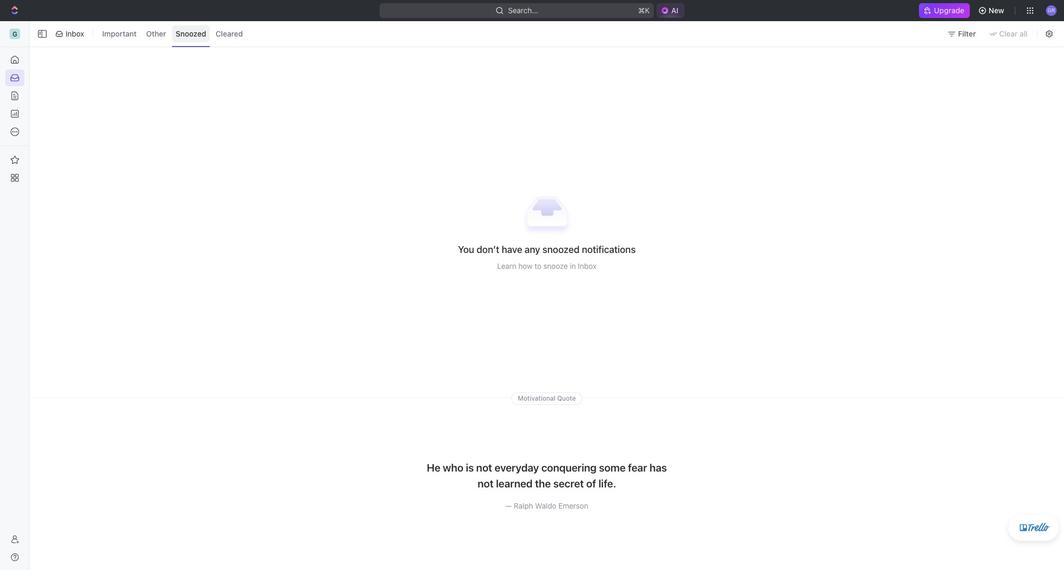 Task type: locate. For each thing, give the bounding box(es) containing it.
learn how to snooze in inbox link
[[498, 262, 597, 271]]

clear
[[1000, 29, 1018, 38]]

other button
[[143, 26, 170, 42]]

—
[[506, 502, 512, 511]]

he who is not everyday conquering some fear has not learned the secret of life.
[[427, 462, 667, 490]]

new button
[[975, 2, 1011, 19]]

inbox right in on the right top of the page
[[578, 262, 597, 271]]

inbox left important
[[66, 29, 84, 38]]

the
[[535, 478, 551, 490]]

g
[[12, 30, 17, 38]]

any
[[525, 244, 541, 255]]

new
[[989, 6, 1005, 15]]

who
[[443, 462, 464, 474]]

some
[[599, 462, 626, 474]]

conquering
[[542, 462, 597, 474]]

0 horizontal spatial inbox
[[66, 29, 84, 38]]

has
[[650, 462, 667, 474]]

gr button
[[1044, 2, 1061, 19]]

0 vertical spatial not
[[477, 462, 493, 474]]

not left learned
[[478, 478, 494, 490]]

tab list containing important
[[96, 19, 249, 49]]

quote
[[558, 395, 576, 403]]

ai button
[[657, 3, 685, 18]]

waldo
[[535, 502, 557, 511]]

in
[[570, 262, 576, 271]]

sidebar navigation
[[0, 21, 30, 571]]

secret
[[554, 478, 584, 490]]

1 horizontal spatial inbox
[[578, 262, 597, 271]]

he
[[427, 462, 441, 474]]

learn how to snooze in inbox
[[498, 262, 597, 271]]

1 vertical spatial inbox
[[578, 262, 597, 271]]

emerson
[[559, 502, 589, 511]]

you don't have any snoozed notifications
[[458, 244, 636, 255]]

not
[[477, 462, 493, 474], [478, 478, 494, 490]]

not right is
[[477, 462, 493, 474]]

cleared
[[216, 29, 243, 38]]

notifications
[[582, 244, 636, 255]]

filter
[[959, 29, 977, 38]]

inbox
[[66, 29, 84, 38], [578, 262, 597, 271]]

snooze
[[544, 262, 568, 271]]

— ralph waldo emerson
[[506, 502, 589, 511]]

tab list
[[96, 19, 249, 49]]



Task type: describe. For each thing, give the bounding box(es) containing it.
filter button
[[944, 25, 983, 42]]

of
[[587, 478, 597, 490]]

all
[[1020, 29, 1028, 38]]

upgrade link
[[920, 3, 970, 18]]

don't
[[477, 244, 500, 255]]

g button
[[5, 25, 24, 42]]

clear all
[[1000, 29, 1028, 38]]

snoozed
[[176, 29, 206, 38]]

how
[[519, 262, 533, 271]]

motivational quote
[[518, 395, 576, 403]]

1 vertical spatial not
[[478, 478, 494, 490]]

0 vertical spatial inbox
[[66, 29, 84, 38]]

other
[[146, 29, 166, 38]]

ralph
[[514, 502, 533, 511]]

to
[[535, 262, 542, 271]]

learned
[[496, 478, 533, 490]]

cleared button
[[212, 26, 247, 42]]

⌘k
[[638, 6, 650, 15]]

snoozed
[[543, 244, 580, 255]]

everyday
[[495, 462, 539, 474]]

snoozed button
[[172, 26, 210, 42]]

greg robinson's workspace, , element
[[10, 29, 20, 39]]

have
[[502, 244, 523, 255]]

search...
[[508, 6, 538, 15]]

motivational
[[518, 395, 556, 403]]

important
[[102, 29, 137, 38]]

upgrade
[[935, 6, 965, 15]]

clear all button
[[985, 25, 1035, 42]]

ai
[[672, 6, 679, 15]]

important button
[[99, 26, 140, 42]]

life.
[[599, 478, 617, 490]]

fear
[[628, 462, 648, 474]]

gr
[[1048, 7, 1056, 13]]

learn
[[498, 262, 517, 271]]

is
[[466, 462, 474, 474]]

you
[[458, 244, 475, 255]]



Task type: vqa. For each thing, say whether or not it's contained in the screenshot.
H dropdown button
no



